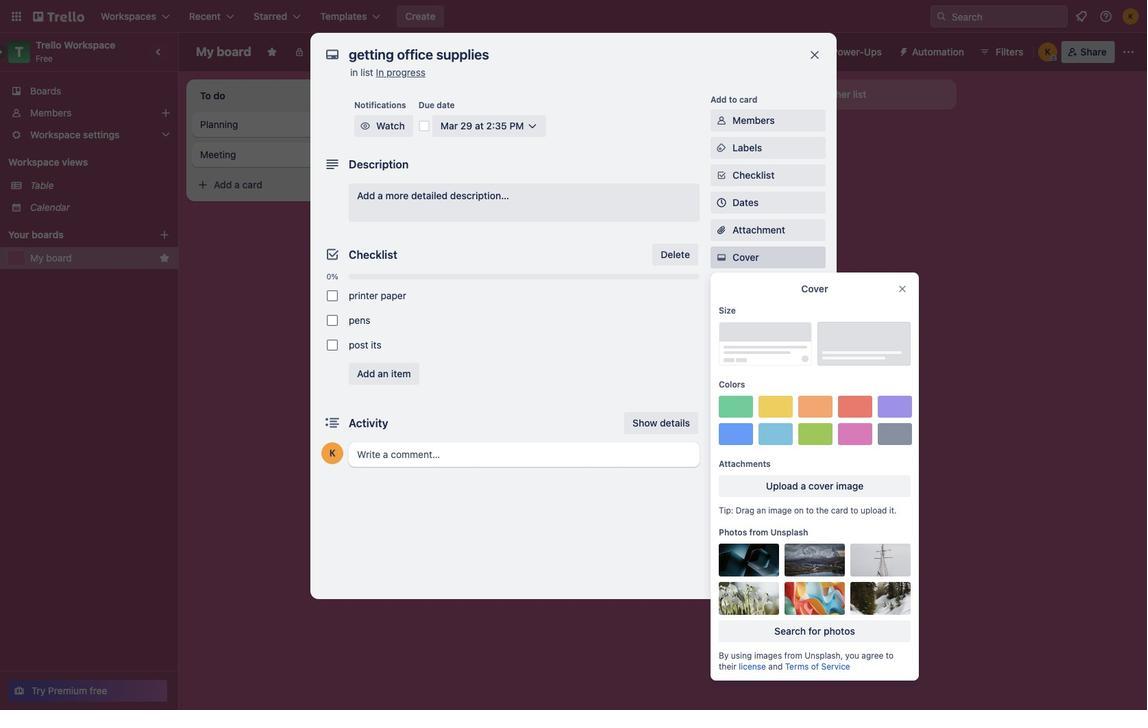 Task type: locate. For each thing, give the bounding box(es) containing it.
mar inside button
[[441, 120, 458, 132]]

members down boards
[[30, 107, 72, 119]]

1 horizontal spatial automation
[[912, 46, 964, 58]]

mar inside option
[[411, 137, 426, 147]]

1 vertical spatial mar
[[411, 137, 426, 147]]

kendallparks02 (kendallparks02) image
[[1123, 8, 1139, 25], [1038, 42, 1057, 62], [321, 443, 343, 465]]

list
[[361, 66, 373, 78], [853, 88, 867, 100]]

automation button
[[893, 41, 972, 63]]

2 vertical spatial power-
[[753, 334, 785, 345]]

0 horizontal spatial create from template… image
[[546, 218, 556, 229]]

create from template… image
[[351, 180, 362, 191]]

0 vertical spatial power-ups
[[832, 46, 882, 58]]

labels
[[733, 142, 762, 154]]

add a card down the meeting
[[214, 179, 262, 191]]

image left on
[[768, 506, 792, 516]]

0 horizontal spatial automation
[[711, 369, 757, 379]]

board link
[[353, 41, 411, 63]]

1 horizontal spatial members link
[[711, 110, 826, 132]]

1 vertical spatial create from template… image
[[546, 218, 556, 229]]

my board down boards
[[30, 252, 72, 264]]

sm image inside members link
[[715, 114, 728, 127]]

0 horizontal spatial power-
[[711, 314, 739, 324]]

sm image left archive
[[715, 532, 728, 546]]

to up labels at the right
[[729, 95, 737, 105]]

power- up the another
[[832, 46, 864, 58]]

0 horizontal spatial board
[[46, 252, 72, 264]]

0 horizontal spatial workspace
[[8, 156, 59, 168]]

1 vertical spatial image
[[768, 506, 792, 516]]

your boards with 1 items element
[[8, 227, 138, 243]]

mar 29 at 2:35 pm
[[441, 120, 524, 132]]

1 horizontal spatial from
[[784, 651, 802, 661]]

try
[[32, 685, 46, 697]]

show details
[[633, 417, 690, 429]]

1 vertical spatial cover
[[801, 283, 828, 295]]

add an item
[[357, 368, 411, 380]]

mar
[[441, 120, 458, 132], [411, 137, 426, 147]]

0 vertical spatial image
[[836, 480, 864, 492]]

1 vertical spatial list
[[853, 88, 867, 100]]

1 vertical spatial add a card button
[[387, 212, 537, 234]]

1 horizontal spatial board
[[217, 45, 251, 59]]

sm image down actions
[[715, 444, 728, 458]]

free
[[90, 685, 107, 697]]

sm image right delete link
[[715, 251, 728, 265]]

1 horizontal spatial my
[[196, 45, 214, 59]]

sm image right power-ups "button"
[[893, 41, 912, 60]]

to left upload on the bottom of page
[[851, 506, 858, 516]]

1 horizontal spatial add a card button
[[387, 212, 537, 234]]

archive
[[733, 533, 767, 545]]

sm image inside automation button
[[893, 41, 912, 60]]

29 down mark due date as complete option on the top
[[428, 137, 439, 147]]

2 horizontal spatial power-
[[832, 46, 864, 58]]

29 inside option
[[428, 137, 439, 147]]

its
[[371, 339, 381, 351]]

workspace right 'trello' at the left top of the page
[[64, 39, 115, 51]]

an inside button
[[378, 368, 389, 380]]

board left star or unstar board image
[[217, 45, 251, 59]]

0 vertical spatial sm image
[[715, 251, 728, 265]]

2 horizontal spatial ups
[[864, 46, 882, 58]]

image right cover
[[836, 480, 864, 492]]

ups up add another list button
[[864, 46, 882, 58]]

power- inside "button"
[[832, 46, 864, 58]]

1 horizontal spatial power-ups
[[832, 46, 882, 58]]

from up "license and terms of service"
[[784, 651, 802, 661]]

your
[[8, 229, 29, 241]]

sm image inside cover link
[[715, 251, 728, 265]]

sm image
[[893, 41, 912, 60], [715, 114, 728, 127], [358, 119, 372, 133], [715, 141, 728, 155], [715, 444, 728, 458], [715, 499, 728, 513]]

0 horizontal spatial my
[[30, 252, 44, 264]]

an left item
[[378, 368, 389, 380]]

mar down mark due date as complete option on the top
[[411, 137, 426, 147]]

0 vertical spatial workspace
[[64, 39, 115, 51]]

my board left star or unstar board image
[[196, 45, 251, 59]]

sm image for copy
[[715, 471, 728, 485]]

size
[[719, 306, 736, 316]]

0 vertical spatial mar
[[441, 120, 458, 132]]

2 sm image from the top
[[715, 471, 728, 485]]

ups right size
[[739, 314, 755, 324]]

add a card button down meeting 'link'
[[192, 174, 343, 196]]

workspace inside trello workspace free
[[64, 39, 115, 51]]

add a card button for create from template… icon
[[192, 174, 343, 196]]

on
[[794, 506, 804, 516]]

printer paper checkbox
[[327, 291, 338, 302]]

move link
[[711, 440, 826, 462]]

a inside 'button'
[[801, 480, 806, 492]]

1 vertical spatial kendallparks02 (kendallparks02) image
[[1038, 42, 1057, 62]]

1 horizontal spatial create from template… image
[[740, 118, 751, 129]]

0 vertical spatial 29
[[460, 120, 472, 132]]

1 horizontal spatial list
[[853, 88, 867, 100]]

in
[[376, 66, 384, 78]]

1 vertical spatial 29
[[428, 137, 439, 147]]

0 horizontal spatial add a card
[[214, 179, 262, 191]]

0 horizontal spatial ups
[[739, 314, 755, 324]]

29 inside button
[[460, 120, 472, 132]]

1 horizontal spatial members
[[733, 114, 775, 126]]

0 horizontal spatial mar
[[411, 137, 426, 147]]

date
[[437, 100, 455, 110]]

a left cover
[[801, 480, 806, 492]]

sm image
[[715, 251, 728, 265], [715, 471, 728, 485], [715, 532, 728, 546]]

sm image inside labels link
[[715, 141, 728, 155]]

1 vertical spatial sm image
[[715, 471, 728, 485]]

image inside 'button'
[[836, 480, 864, 492]]

sm image left watch
[[358, 119, 372, 133]]

0 horizontal spatial image
[[768, 506, 792, 516]]

0 notifications image
[[1073, 8, 1090, 25]]

button
[[753, 390, 783, 402]]

add to card
[[711, 95, 757, 105]]

share down archive
[[733, 561, 759, 572]]

0 horizontal spatial from
[[749, 528, 768, 538]]

terms of service link
[[785, 662, 850, 672]]

sm image down add to card
[[715, 114, 728, 127]]

29 left "at"
[[460, 120, 472, 132]]

in list in progress
[[350, 66, 426, 78]]

add a card button down this card is a template.
[[387, 212, 537, 234]]

details
[[660, 417, 690, 429]]

share button down archive link
[[711, 556, 826, 578]]

0 vertical spatial power-
[[832, 46, 864, 58]]

card
[[739, 95, 757, 105], [242, 179, 262, 191], [430, 186, 447, 197], [437, 217, 457, 229], [831, 506, 848, 516]]

1 horizontal spatial image
[[836, 480, 864, 492]]

sm image inside watch button
[[358, 119, 372, 133]]

power-ups inside power-ups "button"
[[832, 46, 882, 58]]

0 vertical spatial share button
[[1061, 41, 1115, 63]]

photos
[[719, 528, 747, 538]]

list right the another
[[853, 88, 867, 100]]

image for an
[[768, 506, 792, 516]]

ups up add button button
[[785, 334, 803, 345]]

add power-ups link
[[711, 329, 826, 351]]

0 vertical spatial cover
[[733, 252, 759, 263]]

my board
[[196, 45, 251, 59], [30, 252, 72, 264]]

0 horizontal spatial members
[[30, 107, 72, 119]]

post
[[349, 339, 368, 351]]

1 horizontal spatial share
[[1081, 46, 1107, 58]]

due
[[419, 100, 435, 110]]

0 horizontal spatial power-ups
[[711, 314, 755, 324]]

sm image inside archive link
[[715, 532, 728, 546]]

add a card down add a more detailed description…
[[408, 217, 457, 229]]

t link
[[8, 41, 30, 63]]

filters
[[996, 46, 1024, 58]]

from inside by using images from unsplash, you agree to their
[[784, 651, 802, 661]]

0 horizontal spatial share
[[733, 561, 759, 572]]

in progress link
[[376, 66, 426, 78]]

power-ups up add another list button
[[832, 46, 882, 58]]

sm image left make
[[715, 499, 728, 513]]

sm image for labels
[[715, 141, 728, 155]]

is
[[449, 186, 456, 197]]

create from template… image
[[740, 118, 751, 129], [546, 218, 556, 229]]

1 horizontal spatial mar
[[441, 120, 458, 132]]

automation inside button
[[912, 46, 964, 58]]

from right photos
[[749, 528, 768, 538]]

0 vertical spatial create from template… image
[[740, 118, 751, 129]]

actions
[[711, 425, 741, 435]]

1 vertical spatial checklist
[[349, 249, 397, 261]]

share button down 0 notifications icon
[[1061, 41, 1115, 63]]

1 vertical spatial an
[[757, 506, 766, 516]]

list right in
[[361, 66, 373, 78]]

1 horizontal spatial add a card
[[408, 217, 457, 229]]

1 horizontal spatial power-
[[753, 334, 785, 345]]

sm image inside make template link
[[715, 499, 728, 513]]

board
[[376, 46, 403, 58]]

2 horizontal spatial kendallparks02 (kendallparks02) image
[[1123, 8, 1139, 25]]

workspace views
[[8, 156, 88, 168]]

detailed
[[411, 190, 448, 201]]

1 horizontal spatial my board
[[196, 45, 251, 59]]

members link
[[0, 102, 178, 124], [711, 110, 826, 132]]

0 horizontal spatial cover
[[733, 252, 759, 263]]

my board inside board name text field
[[196, 45, 251, 59]]

checklist inside button
[[733, 169, 775, 181]]

0 vertical spatial my board
[[196, 45, 251, 59]]

private
[[310, 46, 342, 58]]

0 horizontal spatial an
[[378, 368, 389, 380]]

boards link
[[0, 80, 178, 102]]

power-ups up add power-ups
[[711, 314, 755, 324]]

sm image inside move link
[[715, 444, 728, 458]]

0 horizontal spatial add a card button
[[192, 174, 343, 196]]

0 horizontal spatial list
[[361, 66, 373, 78]]

sm image left labels at the right
[[715, 141, 728, 155]]

0 horizontal spatial share button
[[711, 556, 826, 578]]

1 vertical spatial power-
[[711, 314, 739, 324]]

board down boards
[[46, 252, 72, 264]]

private button
[[286, 41, 350, 63]]

labels link
[[711, 137, 826, 159]]

mar down "date"
[[441, 120, 458, 132]]

0 horizontal spatial 29
[[428, 137, 439, 147]]

3 sm image from the top
[[715, 532, 728, 546]]

an right drag
[[757, 506, 766, 516]]

29 for mar 29
[[428, 137, 439, 147]]

checklist down labels at the right
[[733, 169, 775, 181]]

workspace up table
[[8, 156, 59, 168]]

sm image left 'copy'
[[715, 471, 728, 485]]

office
[[429, 119, 454, 130]]

cover down attachment
[[733, 252, 759, 263]]

checklist group
[[321, 284, 700, 358]]

1 horizontal spatial checklist
[[733, 169, 775, 181]]

members link up labels link
[[711, 110, 826, 132]]

a down the meeting
[[234, 179, 240, 191]]

0 horizontal spatial members link
[[0, 102, 178, 124]]

1 vertical spatial share
[[733, 561, 759, 572]]

1 vertical spatial ups
[[739, 314, 755, 324]]

0 vertical spatial add a card
[[214, 179, 262, 191]]

to right agree
[[886, 651, 894, 661]]

Write a comment text field
[[349, 443, 700, 467]]

None text field
[[342, 42, 794, 67]]

0 vertical spatial share
[[1081, 46, 1107, 58]]

cover down cover link
[[801, 283, 828, 295]]

0 vertical spatial add a card button
[[192, 174, 343, 196]]

notifications
[[354, 100, 406, 110]]

automation down search icon
[[912, 46, 964, 58]]

license and terms of service
[[739, 662, 850, 672]]

archive link
[[711, 528, 826, 550]]

1 horizontal spatial cover
[[801, 283, 828, 295]]

add
[[795, 88, 813, 100], [711, 95, 727, 105], [214, 179, 232, 191], [357, 190, 375, 201], [408, 217, 427, 229], [733, 334, 751, 345], [357, 368, 375, 380], [733, 390, 751, 402]]

share button
[[1061, 41, 1115, 63], [711, 556, 826, 578]]

a down add a more detailed description…
[[429, 217, 434, 229]]

power- up add power-ups
[[711, 314, 739, 324]]

license link
[[739, 662, 766, 672]]

checklist up printer paper
[[349, 249, 397, 261]]

2 vertical spatial ups
[[785, 334, 803, 345]]

sm image for cover
[[715, 251, 728, 265]]

power- up button
[[753, 334, 785, 345]]

card left is
[[430, 186, 447, 197]]

their
[[719, 662, 737, 672]]

2 vertical spatial sm image
[[715, 532, 728, 546]]

my left star or unstar board image
[[196, 45, 214, 59]]

template.
[[465, 186, 501, 197]]

in
[[350, 66, 358, 78]]

create
[[405, 10, 436, 22]]

1 vertical spatial my board
[[30, 252, 72, 264]]

calendar
[[30, 201, 70, 213]]

to right on
[[806, 506, 814, 516]]

share for bottommost share button
[[733, 561, 759, 572]]

a left more
[[378, 190, 383, 201]]

1 vertical spatial board
[[46, 252, 72, 264]]

0 horizontal spatial kendallparks02 (kendallparks02) image
[[321, 443, 343, 465]]

back to home image
[[33, 5, 84, 27]]

0 vertical spatial automation
[[912, 46, 964, 58]]

meeting
[[200, 149, 236, 160]]

0 vertical spatial board
[[217, 45, 251, 59]]

1 horizontal spatial workspace
[[64, 39, 115, 51]]

my down 'your boards'
[[30, 252, 44, 264]]

power-ups
[[832, 46, 882, 58], [711, 314, 755, 324]]

create button
[[397, 5, 444, 27]]

share for the right share button
[[1081, 46, 1107, 58]]

members link down boards
[[0, 102, 178, 124]]

Search field
[[947, 6, 1067, 27]]

board inside text field
[[217, 45, 251, 59]]

meeting link
[[200, 148, 359, 162]]

trello workspace link
[[36, 39, 115, 51]]

1 vertical spatial from
[[784, 651, 802, 661]]

0 vertical spatial checklist
[[733, 169, 775, 181]]

add a card
[[214, 179, 262, 191], [408, 217, 457, 229]]

0 vertical spatial an
[[378, 368, 389, 380]]

views
[[62, 156, 88, 168]]

ups inside "button"
[[864, 46, 882, 58]]

0 vertical spatial ups
[[864, 46, 882, 58]]

add button
[[733, 390, 783, 402]]

sm image inside copy link
[[715, 471, 728, 485]]

share left show menu icon
[[1081, 46, 1107, 58]]

starred icon image
[[159, 253, 170, 264]]

power-
[[832, 46, 864, 58], [711, 314, 739, 324], [753, 334, 785, 345]]

table
[[30, 180, 54, 191]]

a
[[234, 179, 240, 191], [458, 186, 463, 197], [378, 190, 383, 201], [429, 217, 434, 229], [801, 480, 806, 492]]

post its checkbox
[[327, 340, 338, 351]]

members up labels at the right
[[733, 114, 775, 126]]

planning link
[[200, 118, 359, 132]]

table link
[[30, 179, 170, 193]]

search for photos button
[[719, 621, 911, 643]]

1 sm image from the top
[[715, 251, 728, 265]]

0 vertical spatial list
[[361, 66, 373, 78]]

1 horizontal spatial 29
[[460, 120, 472, 132]]

post its
[[349, 339, 381, 351]]

checklist
[[733, 169, 775, 181], [349, 249, 397, 261]]

1 vertical spatial add a card
[[408, 217, 457, 229]]

attachments
[[719, 459, 771, 469]]

free
[[36, 53, 53, 64]]

0 horizontal spatial checklist
[[349, 249, 397, 261]]

automation up colors
[[711, 369, 757, 379]]



Task type: vqa. For each thing, say whether or not it's contained in the screenshot.
the middle Generic Name (namegeneric382024) icon
no



Task type: describe. For each thing, give the bounding box(es) containing it.
checklist button
[[711, 164, 826, 186]]

1 vertical spatial my
[[30, 252, 44, 264]]

1 horizontal spatial an
[[757, 506, 766, 516]]

attachment
[[733, 224, 785, 236]]

a right is
[[458, 186, 463, 197]]

tip: drag an image on to the card to upload it.
[[719, 506, 897, 516]]

switch to… image
[[10, 10, 23, 23]]

show menu image
[[1122, 45, 1136, 59]]

Mar 29 checkbox
[[395, 134, 443, 151]]

primary element
[[0, 0, 1147, 33]]

terms
[[785, 662, 809, 672]]

add a card button for the bottom create from template… image
[[387, 212, 537, 234]]

cover link
[[711, 247, 826, 269]]

delete link
[[653, 244, 698, 266]]

members for members link to the left
[[30, 107, 72, 119]]

card right the
[[831, 506, 848, 516]]

test prototype
[[395, 168, 459, 180]]

search image
[[936, 11, 947, 22]]

card down meeting 'link'
[[242, 179, 262, 191]]

watch
[[376, 120, 405, 132]]

the
[[816, 506, 829, 516]]

filters button
[[975, 41, 1028, 63]]

0 vertical spatial from
[[749, 528, 768, 538]]

sm image for move
[[715, 444, 728, 458]]

to inside by using images from unsplash, you agree to their
[[886, 651, 894, 661]]

calendar link
[[30, 201, 170, 215]]

add power-ups
[[733, 334, 803, 345]]

more
[[385, 190, 409, 201]]

1 vertical spatial share button
[[711, 556, 826, 578]]

make
[[733, 500, 757, 511]]

template
[[759, 500, 799, 511]]

mar for mar 29 at 2:35 pm
[[441, 120, 458, 132]]

add board image
[[159, 230, 170, 241]]

card up labels at the right
[[739, 95, 757, 105]]

0 vertical spatial kendallparks02 (kendallparks02) image
[[1123, 8, 1139, 25]]

1 horizontal spatial ups
[[785, 334, 803, 345]]

due date
[[419, 100, 455, 110]]

sm image for automation
[[893, 41, 912, 60]]

Board name text field
[[189, 41, 258, 63]]

pens checkbox
[[327, 315, 338, 326]]

1 vertical spatial power-ups
[[711, 314, 755, 324]]

my inside board name text field
[[196, 45, 214, 59]]

your boards
[[8, 229, 64, 241]]

premium
[[48, 685, 87, 697]]

my board link
[[30, 252, 154, 265]]

edit card image
[[544, 119, 555, 130]]

watch button
[[354, 115, 413, 137]]

description
[[349, 158, 409, 171]]

copy link
[[711, 467, 826, 489]]

drag
[[736, 506, 754, 516]]

images
[[754, 651, 782, 661]]

Mark due date as complete checkbox
[[419, 121, 430, 132]]

paper
[[381, 290, 406, 302]]

2:35
[[486, 120, 507, 132]]

add a more detailed description… link
[[349, 184, 700, 222]]

printer
[[349, 290, 378, 302]]

power-ups button
[[804, 41, 890, 63]]

open information menu image
[[1099, 10, 1113, 23]]

by using images from unsplash, you agree to their
[[719, 651, 894, 672]]

image for cover
[[836, 480, 864, 492]]

for
[[809, 626, 821, 637]]

cover
[[809, 480, 834, 492]]

unsplash
[[771, 528, 808, 538]]

dates button
[[711, 192, 826, 214]]

make template
[[733, 500, 799, 511]]

supplies
[[457, 119, 493, 130]]

item
[[391, 368, 411, 380]]

sm image for make template
[[715, 499, 728, 513]]

using
[[731, 651, 752, 661]]

add button button
[[711, 385, 826, 407]]

trello
[[36, 39, 61, 51]]

add a more detailed description…
[[357, 190, 509, 201]]

29 for mar 29 at 2:35 pm
[[460, 120, 472, 132]]

0%
[[326, 272, 338, 281]]

sm image for archive
[[715, 532, 728, 546]]

description…
[[450, 190, 509, 201]]

card down add a more detailed description…
[[437, 217, 457, 229]]

1 horizontal spatial kendallparks02 (kendallparks02) image
[[1038, 42, 1057, 62]]

attachment button
[[711, 219, 826, 241]]

0 horizontal spatial my board
[[30, 252, 72, 264]]

try premium free button
[[8, 681, 167, 702]]

upload a cover image
[[766, 480, 864, 492]]

dates
[[733, 197, 759, 208]]

move
[[733, 445, 757, 456]]

at
[[475, 120, 484, 132]]

1 horizontal spatial share button
[[1061, 41, 1115, 63]]

boards
[[30, 85, 61, 97]]

try premium free
[[32, 685, 107, 697]]

trello workspace free
[[36, 39, 115, 64]]

sm image for watch
[[358, 119, 372, 133]]

getting office supplies link
[[395, 118, 554, 132]]

1 vertical spatial workspace
[[8, 156, 59, 168]]

mar 29
[[411, 137, 439, 147]]

this card is a template.
[[411, 186, 501, 197]]

star or unstar board image
[[266, 47, 277, 58]]

license
[[739, 662, 766, 672]]

1 vertical spatial automation
[[711, 369, 757, 379]]

members for rightmost members link
[[733, 114, 775, 126]]

mar 29 at 2:35 pm button
[[432, 115, 546, 137]]

printer paper
[[349, 290, 406, 302]]

delete
[[661, 249, 690, 260]]

list inside button
[[853, 88, 867, 100]]

customize views image
[[418, 45, 432, 59]]

pm
[[510, 120, 524, 132]]

boards
[[32, 229, 64, 241]]

agree
[[862, 651, 884, 661]]

sm image for members
[[715, 114, 728, 127]]

mar for mar 29
[[411, 137, 426, 147]]

it.
[[889, 506, 897, 516]]

search for photos
[[774, 626, 855, 637]]

prototype
[[416, 168, 459, 180]]

2 vertical spatial kendallparks02 (kendallparks02) image
[[321, 443, 343, 465]]

planning
[[200, 119, 238, 130]]

show details link
[[624, 413, 698, 434]]

add an item button
[[349, 363, 419, 385]]

t
[[15, 44, 23, 60]]

of
[[811, 662, 819, 672]]



